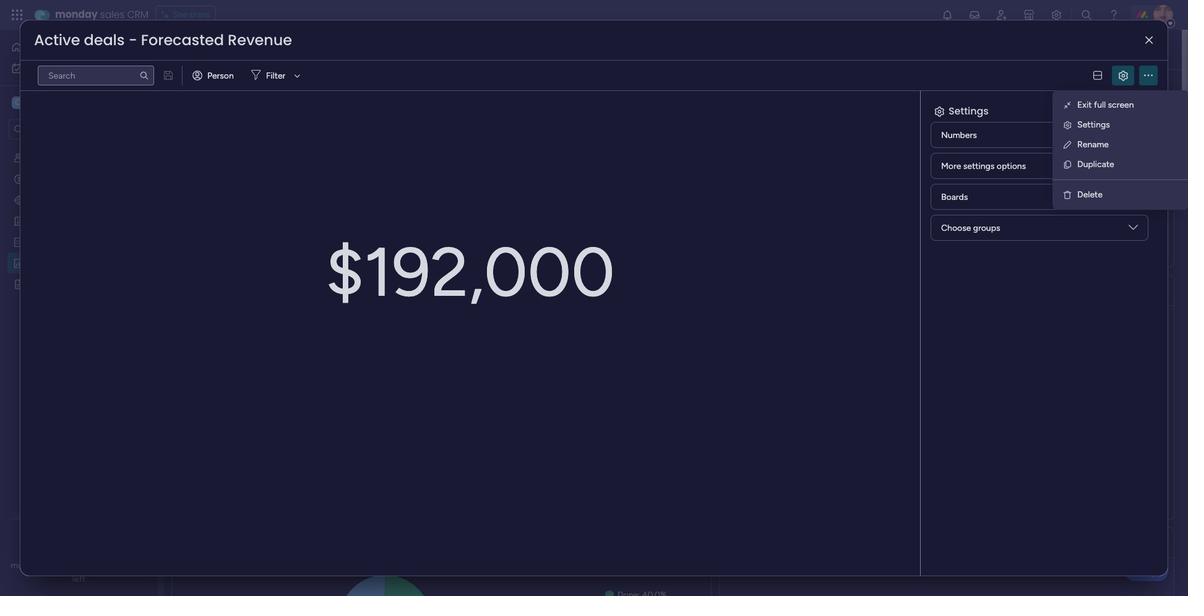 Task type: locate. For each thing, give the bounding box(es) containing it.
1 horizontal spatial settings image
[[1153, 78, 1165, 90]]

sales dashboard
[[186, 35, 352, 63]]

Filter dashboard by text search field
[[38, 66, 154, 85]]

settings
[[949, 104, 989, 118], [1078, 119, 1110, 130]]

settings image down 'dapulse x slim' image
[[1153, 78, 1165, 90]]

emails settings image
[[1050, 9, 1063, 21]]

groups
[[974, 223, 1001, 233]]

choose
[[941, 223, 971, 233]]

Actual Revenue field
[[864, 114, 959, 130]]

0 vertical spatial monday
[[55, 7, 98, 22]]

1 horizontal spatial sales
[[100, 7, 125, 22]]

settings up numbers at right
[[949, 104, 989, 118]]

public board image
[[13, 278, 25, 290]]

search image
[[139, 71, 149, 80]]

choose groups
[[941, 223, 1001, 233]]

sales for monday sales crm
[[100, 7, 125, 22]]

crm up -
[[127, 7, 149, 22]]

list box
[[0, 145, 158, 461]]

monday for monday sales crm
[[55, 7, 98, 22]]

settings image
[[1153, 78, 1165, 90], [1063, 120, 1073, 130]]

sales for monday sales crm pro trial
[[44, 560, 63, 571]]

1 vertical spatial revenue
[[907, 114, 956, 129]]

0 horizontal spatial sales
[[44, 560, 63, 571]]

menu
[[1053, 90, 1188, 210]]

exit
[[1078, 100, 1092, 110]]

1 horizontal spatial crm
[[127, 7, 149, 22]]

0 vertical spatial settings image
[[1153, 78, 1165, 90]]

0 horizontal spatial settings image
[[1063, 120, 1073, 130]]

crm up left
[[65, 560, 84, 571]]

c button
[[9, 92, 121, 113]]

help
[[1136, 565, 1158, 577]]

see plans button
[[156, 6, 216, 24]]

sales left pro
[[44, 560, 63, 571]]

crm for monday sales crm pro trial
[[65, 560, 84, 571]]

dapulse x slim image
[[1146, 36, 1153, 45]]

Filter dashboard by text search field
[[369, 74, 486, 94]]

rename
[[1078, 139, 1109, 150]]

revenue up numbers at right
[[907, 114, 956, 129]]

public dashboard image
[[13, 257, 25, 269]]

1 vertical spatial settings
[[1078, 119, 1110, 130]]

update feed image
[[969, 9, 981, 21]]

settings image inside sales dashboard 'banner'
[[1153, 78, 1165, 90]]

None search field
[[369, 74, 486, 94]]

0 vertical spatial sales
[[100, 7, 125, 22]]

1
[[279, 79, 283, 89]]

option
[[0, 146, 158, 149]]

sales up deals
[[100, 7, 125, 22]]

home option
[[7, 37, 150, 57]]

deals
[[84, 30, 125, 50]]

duplicate
[[1078, 159, 1115, 170]]

help button
[[1125, 561, 1169, 581]]

duplicate image
[[1063, 160, 1073, 170]]

add widget button
[[179, 74, 251, 94]]

0 vertical spatial revenue
[[228, 30, 292, 50]]

revenue
[[228, 30, 292, 50], [907, 114, 956, 129]]

0 horizontal spatial monday
[[11, 560, 42, 571]]

select product image
[[11, 9, 24, 21]]

1 connected board button
[[256, 74, 357, 94]]

None search field
[[38, 66, 154, 85]]

1 horizontal spatial monday
[[55, 7, 98, 22]]

1 vertical spatial crm
[[65, 560, 84, 571]]

1 vertical spatial sales
[[44, 560, 63, 571]]

settings up rename
[[1078, 119, 1110, 130]]

workspace image
[[12, 96, 24, 110]]

monday
[[55, 7, 98, 22], [11, 560, 42, 571]]

active
[[34, 30, 80, 50]]

1 horizontal spatial revenue
[[907, 114, 956, 129]]

0 vertical spatial crm
[[127, 7, 149, 22]]

my work
[[28, 63, 61, 73]]

settings image up "rename" image
[[1063, 120, 1073, 130]]

numbers
[[941, 130, 977, 140]]

1 horizontal spatial settings
[[1078, 119, 1110, 130]]

0 horizontal spatial settings
[[949, 104, 989, 118]]

pro
[[86, 560, 99, 571]]

exit full screen
[[1078, 100, 1134, 110]]

-
[[129, 30, 137, 50]]

my work option
[[7, 58, 150, 78]]

0 horizontal spatial crm
[[65, 560, 84, 571]]

filter
[[266, 70, 286, 81]]

connected
[[285, 79, 327, 89]]

more
[[941, 161, 961, 171]]

revenue up filter popup button
[[228, 30, 292, 50]]

filter button
[[246, 66, 305, 85]]

menu containing exit full screen
[[1053, 90, 1188, 210]]

crm
[[127, 7, 149, 22], [65, 560, 84, 571]]

1 vertical spatial monday
[[11, 560, 42, 571]]

dashboard
[[243, 35, 352, 63]]

forecasted
[[141, 30, 224, 50]]

sales
[[100, 7, 125, 22], [44, 560, 63, 571]]

home
[[27, 41, 51, 52]]



Task type: describe. For each thing, give the bounding box(es) containing it.
0 vertical spatial settings
[[949, 104, 989, 118]]

invite members image
[[996, 9, 1008, 21]]

monday marketplace image
[[1023, 9, 1036, 21]]

board
[[329, 79, 351, 89]]

full
[[1094, 100, 1106, 110]]

my work link
[[7, 58, 150, 78]]

left
[[72, 574, 85, 584]]

add widget
[[201, 79, 246, 89]]

see
[[173, 9, 188, 20]]

v2 split view image
[[1094, 71, 1102, 80]]

7 days left
[[72, 560, 147, 584]]

c
[[15, 97, 21, 108]]

plans
[[190, 9, 210, 20]]

Active deals - Forecasted Revenue field
[[31, 30, 295, 50]]

$0
[[983, 159, 1037, 213]]

filter board by anything image
[[621, 77, 636, 92]]

delete
[[1078, 189, 1103, 200]]

monday sales crm
[[55, 7, 149, 22]]

active deals - forecasted revenue
[[34, 30, 292, 50]]

sales
[[186, 35, 238, 63]]

my
[[28, 63, 40, 73]]

more dots image
[[1145, 71, 1153, 80]]

person
[[207, 70, 234, 81]]

help image
[[1108, 9, 1120, 21]]

$192,000
[[326, 231, 615, 313]]

add
[[201, 79, 217, 89]]

trial
[[101, 560, 116, 571]]

rename image
[[1063, 140, 1073, 150]]

widget
[[219, 79, 246, 89]]

see plans
[[173, 9, 210, 20]]

monday for monday sales crm pro trial
[[11, 560, 42, 571]]

7
[[122, 560, 127, 571]]

home link
[[7, 37, 150, 57]]

actual
[[867, 114, 904, 129]]

1 connected board
[[279, 79, 351, 89]]

1 vertical spatial settings image
[[1063, 120, 1073, 130]]

screen
[[1108, 100, 1134, 110]]

actual revenue
[[867, 114, 956, 129]]

revenue inside field
[[907, 114, 956, 129]]

arrow down image
[[290, 68, 305, 83]]

james peterson image
[[1154, 5, 1174, 25]]

exit full screen image
[[1063, 100, 1073, 110]]

days
[[129, 560, 147, 571]]

more settings options
[[941, 161, 1026, 171]]

options
[[997, 161, 1026, 171]]

delete image
[[1063, 190, 1073, 200]]

Sales Dashboard field
[[183, 35, 355, 63]]

boards
[[941, 192, 968, 202]]

notifications image
[[941, 9, 954, 21]]

work
[[42, 63, 61, 73]]

person button
[[188, 66, 241, 85]]

sales dashboard banner
[[164, 30, 1182, 99]]

settings
[[964, 161, 995, 171]]

0 horizontal spatial revenue
[[228, 30, 292, 50]]

crm for monday sales crm
[[127, 7, 149, 22]]

dapulse dropdown down arrow image
[[1129, 223, 1138, 237]]

monday sales crm pro trial
[[11, 560, 116, 571]]

search everything image
[[1081, 9, 1093, 21]]



Task type: vqa. For each thing, say whether or not it's contained in the screenshot.
Person
yes



